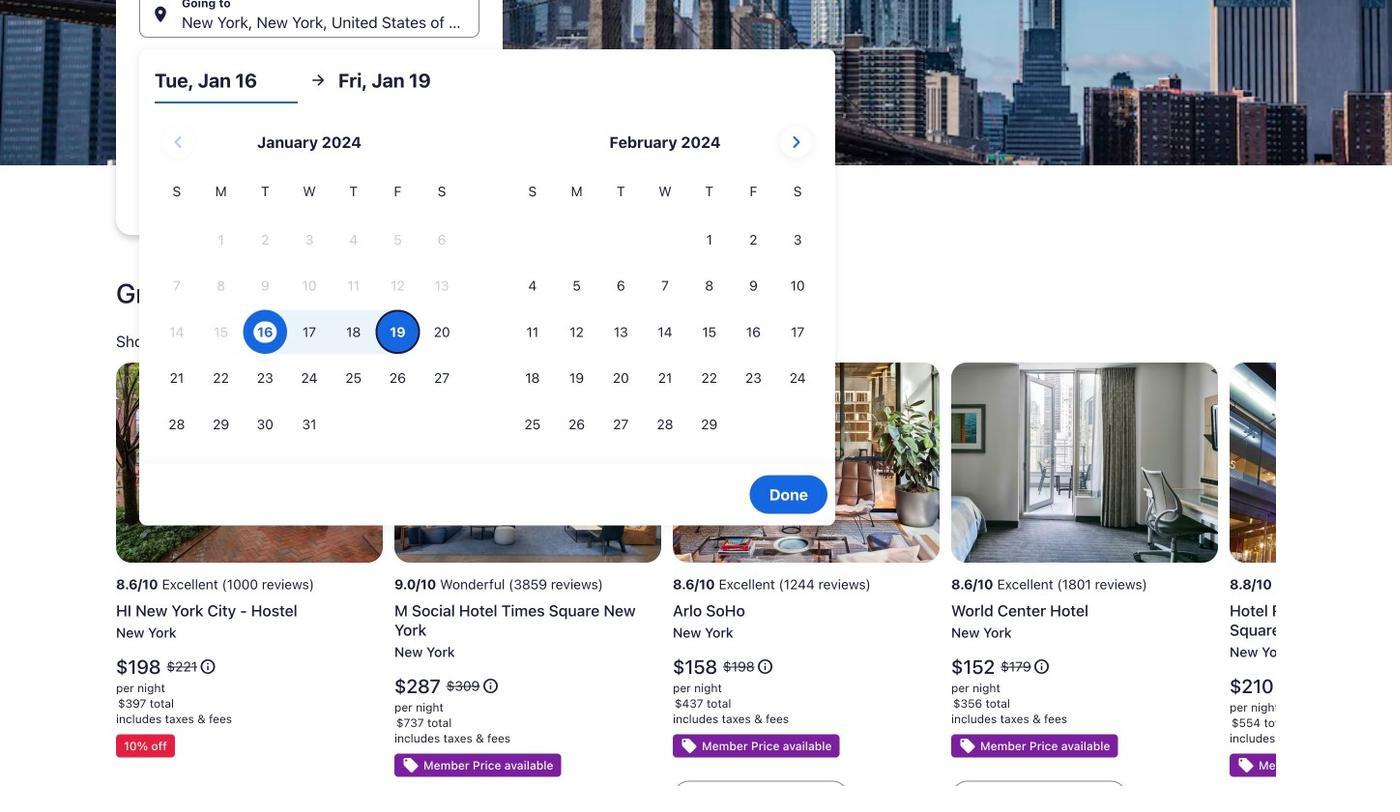 Task type: describe. For each thing, give the bounding box(es) containing it.
next month image
[[785, 131, 808, 154]]

front of property image
[[1230, 363, 1392, 563]]

mod image for front of property image
[[1238, 757, 1255, 774]]

small image for room image
[[1033, 658, 1051, 675]]

new york, new york, united states of america image
[[0, 0, 1392, 165]]

february 2024 element
[[511, 181, 820, 448]]

living area image
[[395, 363, 661, 563]]

next image
[[1265, 586, 1288, 609]]

small image for terrace/patio image
[[199, 658, 217, 675]]

january 2024 element
[[155, 181, 464, 448]]

application inside wizard region
[[155, 119, 820, 448]]



Task type: locate. For each thing, give the bounding box(es) containing it.
mod image
[[681, 737, 698, 755], [959, 737, 977, 755], [402, 757, 420, 774], [1238, 757, 1255, 774]]

application
[[155, 119, 820, 448]]

mod image for room image
[[959, 737, 977, 755]]

lobby sitting area image
[[673, 363, 940, 563]]

mod image for living area image
[[402, 757, 420, 774]]

previous month image
[[167, 131, 190, 154]]

room image
[[952, 363, 1218, 563]]

terrace/patio image
[[116, 363, 383, 563]]

small image for living area image
[[482, 677, 499, 695]]

wizard region
[[0, 0, 1392, 526]]

directional image
[[309, 72, 327, 89]]

small image
[[199, 658, 217, 675], [757, 658, 774, 675], [1033, 658, 1051, 675], [482, 677, 499, 695]]

previous image
[[104, 586, 128, 609]]



Task type: vqa. For each thing, say whether or not it's contained in the screenshot.
Hotels logo
no



